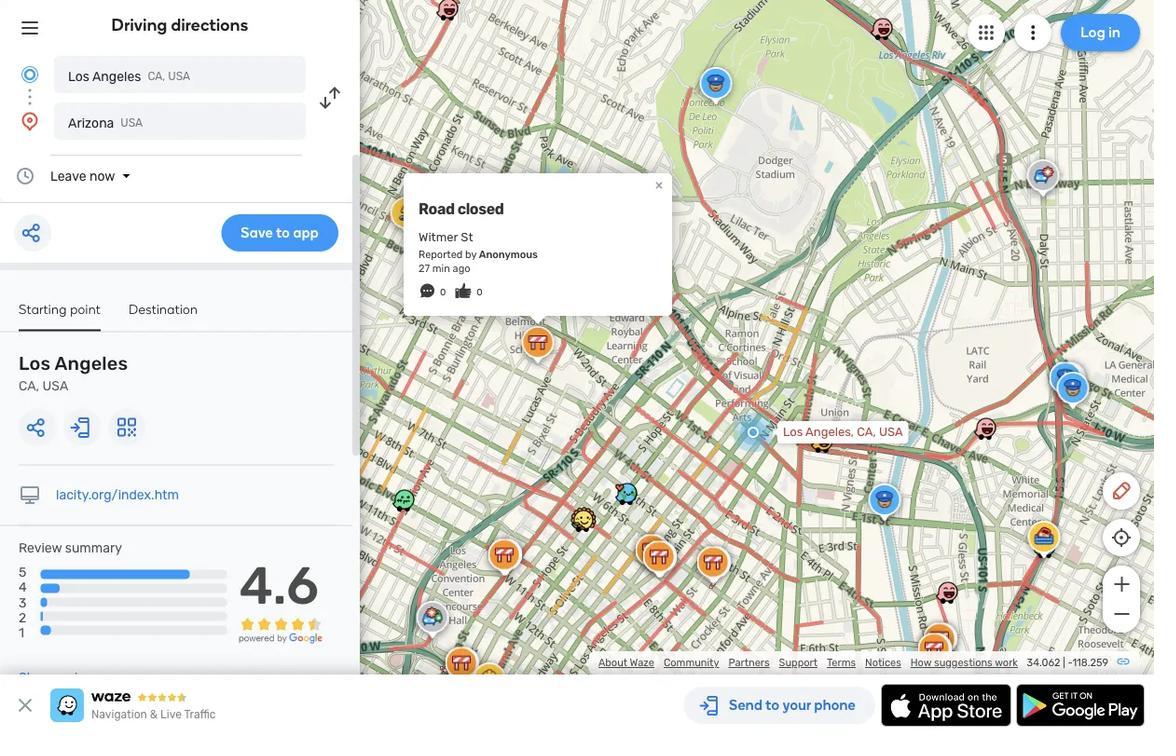 Task type: describe. For each thing, give the bounding box(es) containing it.
location image
[[19, 110, 41, 132]]

closed
[[458, 200, 504, 218]]

summary
[[65, 541, 122, 556]]

show reviews
[[19, 671, 102, 686]]

support
[[779, 657, 818, 670]]

starting
[[19, 301, 67, 317]]

show
[[19, 671, 52, 686]]

2 vertical spatial los
[[784, 425, 803, 440]]

1 vertical spatial los angeles ca, usa
[[19, 353, 128, 394]]

usa inside arizona usa
[[121, 117, 143, 130]]

reported
[[419, 248, 463, 261]]

navigation & live traffic
[[91, 709, 216, 722]]

review summary
[[19, 541, 122, 556]]

usa down driving directions
[[168, 70, 190, 83]]

5
[[19, 565, 26, 581]]

starting point
[[19, 301, 101, 317]]

witmer st reported by anonymous 27 min ago
[[419, 230, 538, 275]]

partners
[[729, 657, 770, 670]]

2 vertical spatial ca,
[[857, 425, 877, 440]]

about waze link
[[599, 657, 655, 670]]

zoom out image
[[1110, 604, 1134, 626]]

destination
[[129, 301, 198, 317]]

|
[[1064, 657, 1066, 670]]

3
[[19, 595, 27, 611]]

118.259
[[1073, 657, 1109, 670]]

2 0 from the left
[[477, 287, 483, 298]]

waze
[[630, 657, 655, 670]]

about
[[599, 657, 628, 670]]

0 vertical spatial angeles
[[92, 69, 141, 84]]

x image
[[14, 695, 36, 717]]

pencil image
[[1111, 480, 1133, 503]]

arizona usa
[[68, 115, 143, 131]]

5 4 3 2 1
[[19, 565, 27, 641]]

2
[[19, 610, 26, 626]]

terms
[[827, 657, 856, 670]]

st
[[461, 230, 473, 245]]

traffic
[[184, 709, 216, 722]]

notices
[[866, 657, 902, 670]]

starting point button
[[19, 301, 101, 332]]

partners link
[[729, 657, 770, 670]]

clock image
[[14, 165, 36, 187]]



Task type: locate. For each thing, give the bounding box(es) containing it.
2 horizontal spatial ca,
[[857, 425, 877, 440]]

× link
[[651, 176, 668, 194]]

los angeles ca, usa
[[68, 69, 190, 84], [19, 353, 128, 394]]

los angeles ca, usa down starting point button
[[19, 353, 128, 394]]

angeles up arizona usa
[[92, 69, 141, 84]]

los
[[68, 69, 89, 84], [19, 353, 51, 375], [784, 425, 803, 440]]

0 horizontal spatial ca,
[[19, 379, 39, 394]]

los angeles, ca, usa
[[784, 425, 904, 440]]

4
[[19, 580, 27, 596]]

terms link
[[827, 657, 856, 670]]

driving
[[112, 15, 167, 35]]

0 vertical spatial los
[[68, 69, 89, 84]]

review
[[19, 541, 62, 556]]

point
[[70, 301, 101, 317]]

0 horizontal spatial los
[[19, 353, 51, 375]]

support link
[[779, 657, 818, 670]]

computer image
[[19, 485, 41, 507]]

1 horizontal spatial los
[[68, 69, 89, 84]]

0 down the min
[[440, 287, 446, 298]]

link image
[[1117, 655, 1131, 670]]

ca, down driving
[[148, 70, 165, 83]]

angeles inside los angeles ca, usa
[[55, 353, 128, 375]]

usa down starting point button
[[42, 379, 68, 394]]

directions
[[171, 15, 249, 35]]

arizona
[[68, 115, 114, 131]]

0 horizontal spatial 0
[[440, 287, 446, 298]]

&
[[150, 709, 158, 722]]

angeles
[[92, 69, 141, 84], [55, 353, 128, 375]]

angeles down point
[[55, 353, 128, 375]]

1 horizontal spatial 0
[[477, 287, 483, 298]]

4.6
[[239, 555, 319, 617]]

lacity.org/index.htm
[[56, 488, 179, 503]]

how suggestions work link
[[911, 657, 1019, 670]]

notices link
[[866, 657, 902, 670]]

1
[[19, 625, 24, 641]]

work
[[995, 657, 1019, 670]]

27
[[419, 262, 430, 275]]

lacity.org/index.htm link
[[56, 488, 179, 503]]

how
[[911, 657, 932, 670]]

1 0 from the left
[[440, 287, 446, 298]]

usa right angeles, at bottom right
[[880, 425, 904, 440]]

community
[[664, 657, 720, 670]]

current location image
[[19, 63, 41, 86]]

los down starting point button
[[19, 353, 51, 375]]

min
[[433, 262, 450, 275]]

los angeles ca, usa down driving
[[68, 69, 190, 84]]

0 down witmer st reported by anonymous 27 min ago
[[477, 287, 483, 298]]

2 horizontal spatial los
[[784, 425, 803, 440]]

0 vertical spatial los angeles ca, usa
[[68, 69, 190, 84]]

road
[[419, 200, 455, 218]]

0 vertical spatial ca,
[[148, 70, 165, 83]]

los up arizona
[[68, 69, 89, 84]]

now
[[89, 168, 115, 184]]

live
[[160, 709, 182, 722]]

usa
[[168, 70, 190, 83], [121, 117, 143, 130], [42, 379, 68, 394], [880, 425, 904, 440]]

navigation
[[91, 709, 147, 722]]

1 horizontal spatial ca,
[[148, 70, 165, 83]]

road closed
[[419, 200, 504, 218]]

usa right arizona
[[121, 117, 143, 130]]

0
[[440, 287, 446, 298], [477, 287, 483, 298]]

driving directions
[[112, 15, 249, 35]]

1 vertical spatial angeles
[[55, 353, 128, 375]]

about waze community partners support terms notices how suggestions work 34.062 | -118.259
[[599, 657, 1109, 670]]

ca,
[[148, 70, 165, 83], [19, 379, 39, 394], [857, 425, 877, 440]]

los left angeles, at bottom right
[[784, 425, 803, 440]]

ca, down starting point button
[[19, 379, 39, 394]]

zoom in image
[[1110, 574, 1134, 596]]

1 vertical spatial ca,
[[19, 379, 39, 394]]

anonymous
[[479, 248, 538, 261]]

1 vertical spatial los
[[19, 353, 51, 375]]

suggestions
[[935, 657, 993, 670]]

destination button
[[129, 301, 198, 330]]

×
[[655, 176, 664, 194]]

ago
[[453, 262, 471, 275]]

by
[[466, 248, 477, 261]]

-
[[1069, 657, 1073, 670]]

angeles,
[[806, 425, 854, 440]]

leave
[[50, 168, 86, 184]]

34.062
[[1028, 657, 1061, 670]]

community link
[[664, 657, 720, 670]]

reviews
[[55, 671, 102, 686]]

ca, right angeles, at bottom right
[[857, 425, 877, 440]]

leave now
[[50, 168, 115, 184]]

witmer
[[419, 230, 458, 245]]



Task type: vqa. For each thing, say whether or not it's contained in the screenshot.
32.929
no



